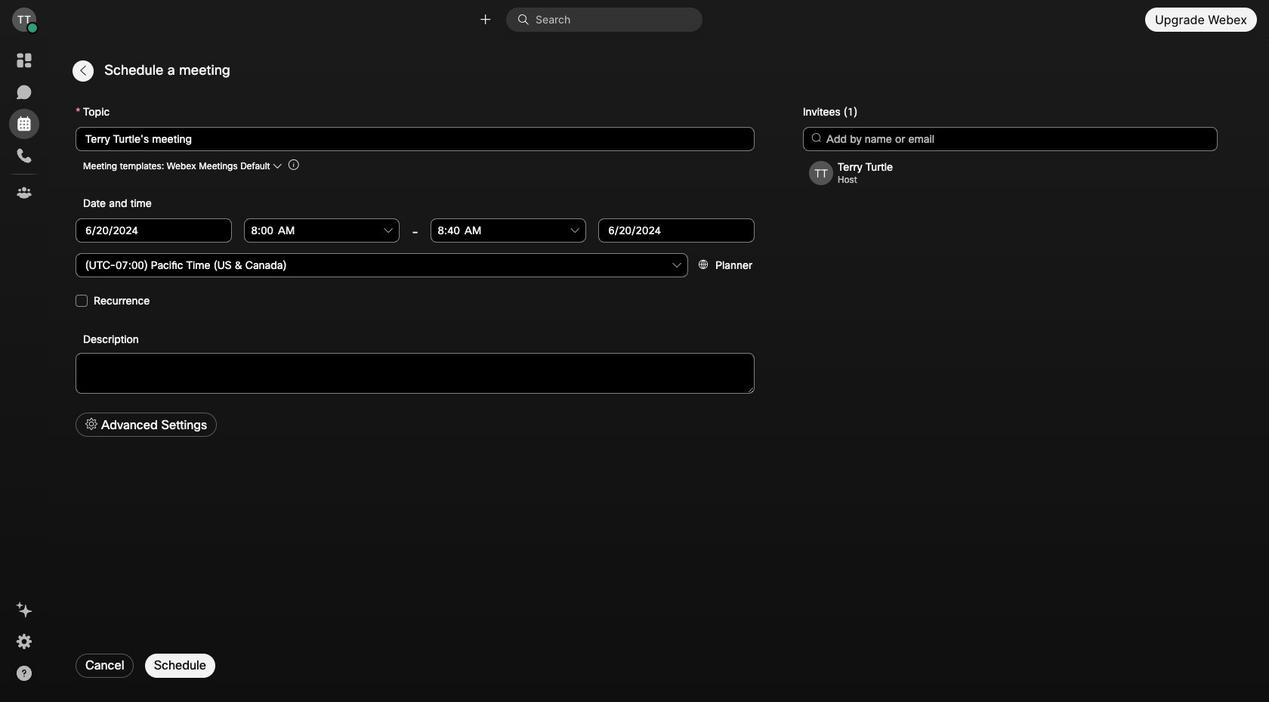 Task type: locate. For each thing, give the bounding box(es) containing it.
settings image
[[15, 633, 33, 651]]

wrapper image
[[27, 23, 38, 33]]

teams, has no new notifications image
[[15, 184, 33, 202]]

connect people image
[[478, 12, 493, 27]]

messaging, has no new notifications image
[[15, 83, 33, 101]]

navigation
[[0, 39, 48, 702]]



Task type: describe. For each thing, give the bounding box(es) containing it.
webex tab list
[[9, 45, 39, 208]]

calls image
[[15, 147, 33, 165]]

help image
[[15, 664, 33, 683]]

what's new image
[[15, 601, 33, 619]]

meetings image
[[15, 115, 33, 133]]

wrapper image
[[518, 14, 536, 26]]

dashboard image
[[15, 51, 33, 70]]



Task type: vqa. For each thing, say whether or not it's contained in the screenshot.
What's new image
yes



